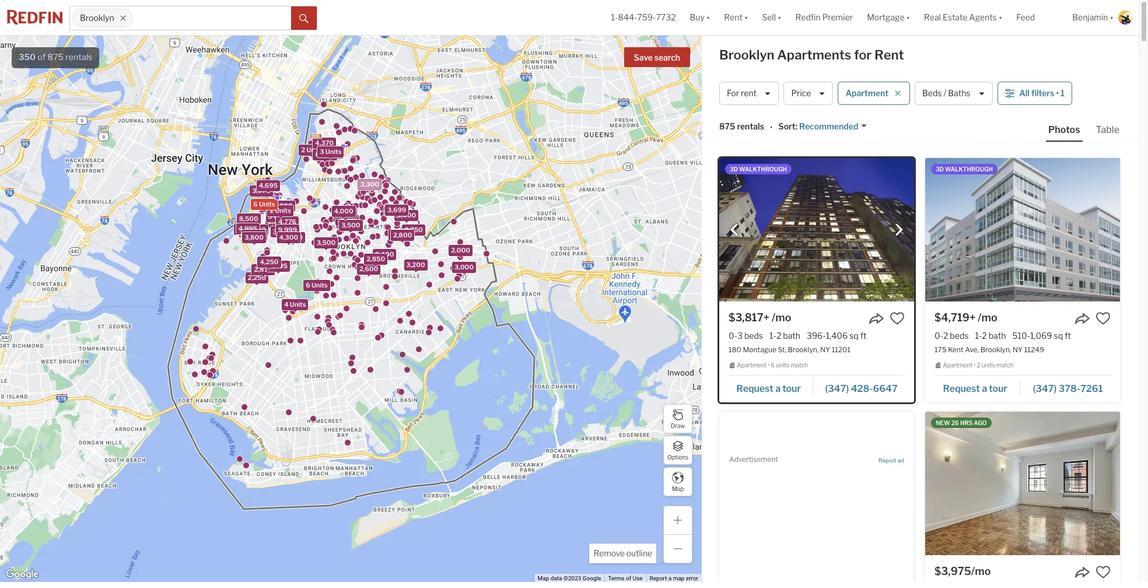 Task type: describe. For each thing, give the bounding box(es) containing it.
2 vertical spatial 6
[[771, 362, 775, 369]]

(347) 428-6647 link
[[813, 378, 905, 398]]

request for $3,817+
[[737, 383, 774, 394]]

baths
[[948, 88, 971, 98]]

5
[[268, 212, 272, 221]]

new
[[936, 419, 950, 426]]

0 horizontal spatial 1-
[[611, 12, 618, 22]]

2,400
[[375, 250, 394, 258]]

redfin
[[796, 12, 821, 22]]

$4,719+ /mo
[[935, 312, 998, 324]]

7261
[[1081, 383, 1103, 394]]

report for report ad
[[879, 457, 896, 464]]

2 3d walkthrough from the left
[[936, 166, 993, 173]]

1 vertical spatial 6
[[306, 281, 310, 289]]

3,300
[[360, 180, 379, 188]]

0 vertical spatial 875
[[47, 52, 64, 62]]

2 right 15
[[269, 206, 273, 214]]

396-1,406 sq ft
[[807, 331, 867, 341]]

remove
[[594, 548, 625, 558]]

beds for $4,719+
[[950, 331, 969, 341]]

submit search image
[[299, 14, 309, 23]]

1 vertical spatial 3
[[269, 206, 273, 214]]

map for map data ©2023 google
[[538, 575, 549, 582]]

26
[[952, 419, 959, 426]]

remove outline button
[[590, 544, 656, 564]]

sort
[[779, 122, 796, 132]]

bath for $4,719+ /mo
[[989, 331, 1006, 341]]

175
[[935, 346, 947, 354]]

875 inside the 875 rentals •
[[719, 122, 735, 132]]

agents
[[969, 12, 997, 22]]

sq for $4,719+ /mo
[[1054, 331, 1063, 341]]

match for $3,817+ /mo
[[791, 362, 808, 369]]

filters
[[1032, 88, 1055, 98]]

(347) 378-7261 link
[[1021, 378, 1111, 398]]

outline
[[627, 548, 652, 558]]

rent inside dropdown button
[[724, 12, 743, 22]]

$4,719+
[[935, 312, 976, 324]]

for rent button
[[719, 82, 779, 105]]

data
[[551, 575, 562, 582]]

2 walkthrough from the left
[[945, 166, 993, 173]]

1- for $4,719+
[[975, 331, 982, 341]]

favorite button checkbox for $3,817+ /mo
[[890, 311, 905, 326]]

/mo for $4,719+ /mo
[[978, 312, 998, 324]]

ave,
[[965, 346, 979, 354]]

(347) for $4,719+ /mo
[[1033, 383, 1057, 394]]

mortgage ▾
[[867, 12, 910, 22]]

map for map
[[672, 485, 684, 492]]

0-2 beds
[[935, 331, 969, 341]]

2 down ave,
[[977, 362, 981, 369]]

0 vertical spatial 6 units
[[253, 200, 275, 208]]

396-
[[807, 331, 826, 341]]

ny for $3,817+ /mo
[[820, 346, 830, 354]]

rentals inside the 875 rentals •
[[737, 122, 764, 132]]

tour for $3,817+ /mo
[[783, 383, 801, 394]]

redfin premier
[[796, 12, 853, 22]]

/mo for $3,975 /mo
[[971, 565, 991, 578]]

3,500 down the 3,095
[[341, 221, 360, 229]]

save search
[[634, 53, 680, 62]]

request a tour button for $3,817+
[[729, 379, 813, 397]]

0 vertical spatial 3
[[320, 147, 324, 155]]

benjamin ▾
[[1073, 12, 1114, 22]]

ft for $3,817+ /mo
[[861, 331, 867, 341]]

6647
[[873, 383, 898, 394]]

2 3d from the left
[[936, 166, 944, 173]]

favorite button checkbox
[[1096, 565, 1111, 580]]

use
[[633, 575, 643, 582]]

759-
[[637, 12, 656, 22]]

ft for $4,719+ /mo
[[1065, 331, 1071, 341]]

sell
[[762, 12, 776, 22]]

request a tour for $3,817+
[[737, 383, 801, 394]]

for
[[854, 47, 872, 62]]

2 horizontal spatial 3
[[738, 331, 743, 341]]

save search button
[[624, 47, 690, 67]]

recommended
[[799, 122, 859, 132]]

1 horizontal spatial rent
[[875, 47, 904, 62]]

(347) 378-7261
[[1033, 383, 1103, 394]]

hrs
[[960, 419, 973, 426]]

apartment • 2 units match
[[943, 362, 1014, 369]]

350
[[19, 52, 36, 62]]

• down montague
[[768, 362, 770, 369]]

2,800
[[393, 231, 412, 239]]

4
[[284, 300, 288, 309]]

3,800 down 8,500 in the top of the page
[[245, 231, 265, 239]]

1,406
[[826, 331, 848, 341]]

beds / baths button
[[915, 82, 993, 105]]

advertisement
[[729, 455, 778, 464]]

/mo for $3,817+ /mo
[[772, 312, 792, 324]]

• inside the 875 rentals •
[[770, 122, 773, 132]]

user photo image
[[1119, 11, 1133, 25]]

4,300
[[279, 233, 298, 241]]

3,699
[[387, 205, 406, 214]]

3,500 down 2,650
[[273, 227, 292, 235]]

▾ for mortgage ▾
[[907, 12, 910, 22]]

photo of cranberry st, brooklyn, ny 11201 image
[[925, 412, 1120, 555]]

15 units
[[262, 202, 287, 210]]

of for terms
[[626, 575, 631, 582]]

request a tour button for $4,719+
[[935, 379, 1021, 397]]

428-
[[851, 383, 873, 394]]

search
[[655, 53, 680, 62]]

0 vertical spatial 3 units
[[320, 147, 341, 155]]

recommended button
[[798, 121, 868, 132]]

1- for $3,817+
[[770, 331, 777, 341]]

rent
[[741, 88, 757, 98]]

report a map error link
[[650, 575, 698, 582]]

apartment inside button
[[846, 88, 889, 98]]

sq for $3,817+ /mo
[[850, 331, 859, 341]]

price button
[[784, 82, 834, 105]]

4,695
[[259, 181, 277, 189]]

0 horizontal spatial a
[[669, 575, 672, 582]]

1 horizontal spatial 6 units
[[306, 281, 327, 289]]

1 walkthrough from the left
[[739, 166, 787, 173]]

3,200
[[406, 261, 425, 269]]

844-
[[618, 12, 637, 22]]

remove apartment image
[[895, 90, 902, 97]]

remove brooklyn image
[[120, 15, 127, 22]]

5 ▾ from the left
[[999, 12, 1003, 22]]

1-2 bath for $4,719+ /mo
[[975, 331, 1006, 341]]

mortgage
[[867, 12, 905, 22]]

sell ▾ button
[[755, 0, 789, 35]]

all
[[1019, 88, 1030, 98]]

terms
[[608, 575, 625, 582]]

11201
[[832, 346, 851, 354]]

4,250
[[260, 258, 278, 266]]

photos
[[1049, 124, 1080, 135]]

draw
[[671, 422, 685, 429]]

1 3d from the left
[[730, 166, 738, 173]]

180
[[729, 346, 742, 354]]

map region
[[0, 17, 841, 582]]

buy ▾ button
[[683, 0, 717, 35]]

premier
[[823, 12, 853, 22]]

beds
[[923, 88, 942, 98]]

▾ for sell ▾
[[778, 12, 782, 22]]

favorite button image for $4,719+ /mo
[[1096, 311, 1111, 326]]

brooklyn, for $4,719+ /mo
[[981, 346, 1011, 354]]

terms of use
[[608, 575, 643, 582]]

for rent
[[727, 88, 757, 98]]

estate
[[943, 12, 968, 22]]

favorite button image for $3,817+ /mo
[[890, 311, 905, 326]]

3,800 down 4,995
[[244, 233, 263, 241]]

terms of use link
[[608, 575, 643, 582]]

previous button image
[[729, 224, 740, 236]]



Task type: vqa. For each thing, say whether or not it's contained in the screenshot.
match for $4,719+ /mo
yes



Task type: locate. For each thing, give the bounding box(es) containing it.
2 1-2 bath from the left
[[975, 331, 1006, 341]]

6 units up 5
[[253, 200, 275, 208]]

units for $4,719+ /mo
[[982, 362, 995, 369]]

1 vertical spatial map
[[538, 575, 549, 582]]

of
[[38, 52, 46, 62], [626, 575, 631, 582]]

report ad
[[879, 457, 904, 464]]

apartment for $3,817+ /mo
[[737, 362, 767, 369]]

0 horizontal spatial apartment
[[737, 362, 767, 369]]

3,750
[[404, 225, 423, 233]]

▾ right mortgage
[[907, 12, 910, 22]]

3,500 down 3,699
[[391, 230, 410, 238]]

9,999
[[278, 225, 297, 233]]

request a tour button down apartment • 6 units match
[[729, 379, 813, 397]]

1 vertical spatial 3,000
[[246, 225, 266, 234]]

6 down montague
[[771, 362, 775, 369]]

None search field
[[133, 6, 291, 30]]

brooklyn for brooklyn
[[80, 13, 114, 23]]

brooklyn, for $3,817+ /mo
[[788, 346, 819, 354]]

apartment down montague
[[737, 362, 767, 369]]

bath for $3,817+ /mo
[[783, 331, 801, 341]]

1 horizontal spatial 1-
[[770, 331, 777, 341]]

request down apartment • 2 units match
[[943, 383, 980, 394]]

brooklyn, up apartment • 2 units match
[[981, 346, 1011, 354]]

a for $3,817+
[[776, 383, 781, 394]]

map data ©2023 google
[[538, 575, 601, 582]]

report left 'map'
[[650, 575, 667, 582]]

1 1-2 bath from the left
[[770, 331, 801, 341]]

1 horizontal spatial 875
[[719, 122, 735, 132]]

:
[[796, 122, 798, 132]]

$3,817+ /mo
[[729, 312, 792, 324]]

2 up 175
[[944, 331, 948, 341]]

1 horizontal spatial 0-
[[935, 331, 944, 341]]

0 vertical spatial 3,000
[[397, 211, 416, 219]]

1 horizontal spatial (347)
[[1033, 383, 1057, 394]]

real estate agents ▾ link
[[924, 0, 1003, 35]]

a down apartment • 2 units match
[[982, 383, 987, 394]]

1- left 759-
[[611, 12, 618, 22]]

match down '180 montague st, brooklyn, ny 11201'
[[791, 362, 808, 369]]

1 horizontal spatial walkthrough
[[945, 166, 993, 173]]

1 sq from the left
[[850, 331, 859, 341]]

1 0- from the left
[[729, 331, 738, 341]]

0 horizontal spatial of
[[38, 52, 46, 62]]

apartment for $4,719+ /mo
[[943, 362, 973, 369]]

tour down apartment • 2 units match
[[989, 383, 1008, 394]]

brooklyn up rent
[[719, 47, 775, 62]]

1 horizontal spatial units
[[982, 362, 995, 369]]

ny left 11201
[[820, 346, 830, 354]]

2 0- from the left
[[935, 331, 944, 341]]

350 of 875 rentals
[[19, 52, 92, 62]]

/mo
[[772, 312, 792, 324], [978, 312, 998, 324], [971, 565, 991, 578]]

1 tour from the left
[[783, 383, 801, 394]]

▾ for buy ▾
[[707, 12, 710, 22]]

units down st,
[[776, 362, 790, 369]]

2 (347) from the left
[[1033, 383, 1057, 394]]

875 right 350
[[47, 52, 64, 62]]

1 ft from the left
[[861, 331, 867, 341]]

favorite button checkbox for $4,719+ /mo
[[1096, 311, 1111, 326]]

4,248
[[271, 201, 290, 209]]

montague
[[743, 346, 777, 354]]

0 horizontal spatial request a tour
[[737, 383, 801, 394]]

beds up kent
[[950, 331, 969, 341]]

1 vertical spatial 6 units
[[306, 281, 327, 289]]

next button image
[[893, 224, 905, 236]]

(347)
[[825, 383, 849, 394], [1033, 383, 1057, 394]]

1 bath from the left
[[783, 331, 801, 341]]

1 horizontal spatial map
[[672, 485, 684, 492]]

brooklyn, down 396-
[[788, 346, 819, 354]]

1 horizontal spatial a
[[776, 383, 781, 394]]

google image
[[3, 567, 41, 582]]

1-2 bath up st,
[[770, 331, 801, 341]]

1 favorite button checkbox from the left
[[890, 311, 905, 326]]

2 vertical spatial 3,000
[[454, 263, 474, 271]]

0- up 180
[[729, 331, 738, 341]]

brooklyn left remove brooklyn icon
[[80, 13, 114, 23]]

4,995
[[238, 225, 257, 233]]

1 beds from the left
[[745, 331, 763, 341]]

0 vertical spatial map
[[672, 485, 684, 492]]

0 horizontal spatial ft
[[861, 331, 867, 341]]

match down 175 kent ave, brooklyn, ny 11249
[[997, 362, 1014, 369]]

photo of 175 kent ave, brooklyn, ny 11249 image
[[925, 158, 1120, 302]]

▾ right sell
[[778, 12, 782, 22]]

1 request a tour button from the left
[[729, 379, 813, 397]]

bath up 175 kent ave, brooklyn, ny 11249
[[989, 331, 1006, 341]]

units for $3,817+ /mo
[[776, 362, 790, 369]]

▾ right agents on the top right
[[999, 12, 1003, 22]]

1 3d walkthrough from the left
[[730, 166, 787, 173]]

0 horizontal spatial 3d walkthrough
[[730, 166, 787, 173]]

0 horizontal spatial (347)
[[825, 383, 849, 394]]

▾ left sell
[[744, 12, 748, 22]]

a for $4,719+
[[982, 383, 987, 394]]

request
[[737, 383, 774, 394], [943, 383, 980, 394]]

1,069
[[1030, 331, 1052, 341]]

875
[[47, 52, 64, 62], [719, 122, 735, 132]]

1 vertical spatial of
[[626, 575, 631, 582]]

buy ▾ button
[[690, 0, 710, 35]]

2 beds from the left
[[950, 331, 969, 341]]

of for 350
[[38, 52, 46, 62]]

0 horizontal spatial favorite button checkbox
[[890, 311, 905, 326]]

0 vertical spatial brooklyn
[[80, 13, 114, 23]]

3,000 down 2,000
[[454, 263, 474, 271]]

(347) left 378- at bottom right
[[1033, 383, 1057, 394]]

2 brooklyn, from the left
[[981, 346, 1011, 354]]

0 horizontal spatial 3 units
[[269, 206, 291, 214]]

▾ right buy
[[707, 12, 710, 22]]

map down options
[[672, 485, 684, 492]]

1 horizontal spatial of
[[626, 575, 631, 582]]

real estate agents ▾ button
[[917, 0, 1010, 35]]

2,600
[[359, 265, 378, 273]]

2 ny from the left
[[1013, 346, 1023, 354]]

1 vertical spatial rentals
[[737, 122, 764, 132]]

1 (347) from the left
[[825, 383, 849, 394]]

sq right 1,406
[[850, 331, 859, 341]]

tour for $4,719+ /mo
[[989, 383, 1008, 394]]

request a tour button down apartment • 2 units match
[[935, 379, 1021, 397]]

beds up montague
[[745, 331, 763, 341]]

510-1,069 sq ft
[[1013, 331, 1071, 341]]

draw button
[[663, 404, 693, 434]]

1
[[1061, 88, 1065, 98]]

0 horizontal spatial request a tour button
[[729, 379, 813, 397]]

1 horizontal spatial 3
[[320, 147, 324, 155]]

1 horizontal spatial 3d
[[936, 166, 944, 173]]

1 horizontal spatial ft
[[1065, 331, 1071, 341]]

beds / baths
[[923, 88, 971, 98]]

0 vertical spatial of
[[38, 52, 46, 62]]

(347) 428-6647
[[825, 383, 898, 394]]

options
[[668, 454, 689, 461]]

1 horizontal spatial report
[[879, 457, 896, 464]]

mortgage ▾ button
[[867, 0, 910, 35]]

4 ▾ from the left
[[907, 12, 910, 22]]

0 vertical spatial 6
[[253, 200, 257, 208]]

(347) left 428-
[[825, 383, 849, 394]]

2 bath from the left
[[989, 331, 1006, 341]]

a left 'map'
[[669, 575, 672, 582]]

0 horizontal spatial brooklyn,
[[788, 346, 819, 354]]

sell ▾ button
[[762, 0, 782, 35]]

units
[[776, 362, 790, 369], [982, 362, 995, 369]]

price
[[791, 88, 811, 98]]

0 horizontal spatial rent
[[724, 12, 743, 22]]

2 horizontal spatial 3,000
[[454, 263, 474, 271]]

tour down apartment • 6 units match
[[783, 383, 801, 394]]

/
[[944, 88, 947, 98]]

1 horizontal spatial request
[[943, 383, 980, 394]]

request a tour down apartment • 6 units match
[[737, 383, 801, 394]]

2 request a tour button from the left
[[935, 379, 1021, 397]]

ft right 1,406
[[861, 331, 867, 341]]

175 kent ave, brooklyn, ny 11249
[[935, 346, 1044, 354]]

1-2 bath up 175 kent ave, brooklyn, ny 11249
[[975, 331, 1006, 341]]

photo of 180 montague st, brooklyn, ny 11201 image
[[719, 158, 914, 302]]

brooklyn
[[80, 13, 114, 23], [719, 47, 775, 62]]

(347) for $3,817+ /mo
[[825, 383, 849, 394]]

1 request from the left
[[737, 383, 774, 394]]

1 horizontal spatial apartment
[[846, 88, 889, 98]]

6 left 15
[[253, 200, 257, 208]]

2,875
[[254, 265, 272, 273]]

• left sort on the right
[[770, 122, 773, 132]]

0 horizontal spatial request
[[737, 383, 774, 394]]

rent ▾ button
[[724, 0, 748, 35]]

favorite button image
[[890, 311, 905, 326], [1096, 311, 1111, 326], [1096, 565, 1111, 580]]

a down apartment • 6 units match
[[776, 383, 781, 394]]

favorite button image for $3,975 /mo
[[1096, 565, 1111, 580]]

3 right 15
[[269, 206, 273, 214]]

for
[[727, 88, 739, 98]]

google
[[583, 575, 601, 582]]

1 horizontal spatial beds
[[950, 331, 969, 341]]

6 up the 4 units
[[306, 281, 310, 289]]

0 horizontal spatial 6 units
[[253, 200, 275, 208]]

▾ for benjamin ▾
[[1110, 12, 1114, 22]]

real estate agents ▾
[[924, 12, 1003, 22]]

0- up 175
[[935, 331, 944, 341]]

map left data
[[538, 575, 549, 582]]

1-2 bath for $3,817+ /mo
[[770, 331, 801, 341]]

report
[[879, 457, 896, 464], [650, 575, 667, 582]]

9,000
[[243, 231, 263, 239]]

of left use
[[626, 575, 631, 582]]

rent right for
[[875, 47, 904, 62]]

remove outline
[[594, 548, 652, 558]]

report ad button
[[879, 457, 904, 466]]

0 horizontal spatial 6
[[253, 200, 257, 208]]

0 horizontal spatial brooklyn
[[80, 13, 114, 23]]

1 ny from the left
[[820, 346, 830, 354]]

feed
[[1017, 12, 1035, 22]]

1 horizontal spatial sq
[[1054, 331, 1063, 341]]

6
[[253, 200, 257, 208], [306, 281, 310, 289], [771, 362, 775, 369]]

ago
[[974, 419, 987, 426]]

1 units from the left
[[776, 362, 790, 369]]

1 horizontal spatial brooklyn,
[[981, 346, 1011, 354]]

2 vertical spatial 3
[[738, 331, 743, 341]]

report left ad
[[879, 457, 896, 464]]

3 up 180
[[738, 331, 743, 341]]

▾ for rent ▾
[[744, 12, 748, 22]]

brooklyn for brooklyn apartments for rent
[[719, 47, 775, 62]]

6,000
[[315, 150, 334, 158]]

3,095
[[336, 208, 354, 217]]

1 horizontal spatial request a tour button
[[935, 379, 1021, 397]]

1 horizontal spatial favorite button checkbox
[[1096, 311, 1111, 326]]

ny for $4,719+ /mo
[[1013, 346, 1023, 354]]

0 vertical spatial rent
[[724, 12, 743, 22]]

2 request a tour from the left
[[943, 383, 1008, 394]]

1 vertical spatial 875
[[719, 122, 735, 132]]

apartment left remove apartment icon
[[846, 88, 889, 98]]

0 horizontal spatial ny
[[820, 346, 830, 354]]

2 left the "6,000"
[[301, 146, 305, 154]]

1 brooklyn, from the left
[[788, 346, 819, 354]]

request a tour for $4,719+
[[943, 383, 1008, 394]]

0 horizontal spatial 3,000
[[246, 225, 266, 234]]

ny down 510-
[[1013, 346, 1023, 354]]

1- up ave,
[[975, 331, 982, 341]]

2 sq from the left
[[1054, 331, 1063, 341]]

report inside report ad button
[[879, 457, 896, 464]]

map inside button
[[672, 485, 684, 492]]

1 horizontal spatial brooklyn
[[719, 47, 775, 62]]

3 units down 4,370
[[320, 147, 341, 155]]

sq right 1,069
[[1054, 331, 1063, 341]]

1 horizontal spatial 3d walkthrough
[[936, 166, 993, 173]]

2 ft from the left
[[1065, 331, 1071, 341]]

report a map error
[[650, 575, 698, 582]]

7732
[[656, 12, 676, 22]]

ny
[[820, 346, 830, 354], [1013, 346, 1023, 354]]

1 horizontal spatial bath
[[989, 331, 1006, 341]]

2 request from the left
[[943, 383, 980, 394]]

• inside all filters • 1 button
[[1056, 88, 1059, 98]]

0- for $4,719+
[[935, 331, 944, 341]]

1 horizontal spatial 1-2 bath
[[975, 331, 1006, 341]]

2 down 4,370
[[320, 148, 324, 157]]

875 down for
[[719, 122, 735, 132]]

4,400
[[283, 233, 302, 241]]

st,
[[778, 346, 787, 354]]

sort :
[[779, 122, 798, 132]]

• down ave,
[[974, 362, 976, 369]]

1 ▾ from the left
[[707, 12, 710, 22]]

6 ▾ from the left
[[1110, 12, 1114, 22]]

1 horizontal spatial ny
[[1013, 346, 1023, 354]]

6 units up the 4 units
[[306, 281, 327, 289]]

1 horizontal spatial rentals
[[737, 122, 764, 132]]

0 horizontal spatial bath
[[783, 331, 801, 341]]

walkthrough
[[739, 166, 787, 173], [945, 166, 993, 173]]

units down 175 kent ave, brooklyn, ny 11249
[[982, 362, 995, 369]]

2 horizontal spatial apartment
[[943, 362, 973, 369]]

3,695
[[269, 261, 287, 270]]

ft right 1,069
[[1065, 331, 1071, 341]]

favorite button checkbox
[[890, 311, 905, 326], [1096, 311, 1111, 326]]

2,650
[[268, 217, 286, 226]]

match for $4,719+ /mo
[[997, 362, 1014, 369]]

0 horizontal spatial report
[[650, 575, 667, 582]]

180 montague st, brooklyn, ny 11201
[[729, 346, 851, 354]]

1 horizontal spatial tour
[[989, 383, 1008, 394]]

2,900
[[337, 216, 356, 224]]

rentals right 350
[[65, 52, 92, 62]]

▾ left user photo
[[1110, 12, 1114, 22]]

buy ▾
[[690, 12, 710, 22]]

3,000 up 3,750
[[397, 211, 416, 219]]

of right 350
[[38, 52, 46, 62]]

378-
[[1059, 383, 1081, 394]]

request for $4,719+
[[943, 383, 980, 394]]

3,500 right 4,400
[[316, 239, 335, 247]]

1 request a tour from the left
[[737, 383, 801, 394]]

3,000
[[397, 211, 416, 219], [246, 225, 266, 234], [454, 263, 474, 271]]

2 ▾ from the left
[[744, 12, 748, 22]]

2 match from the left
[[997, 362, 1014, 369]]

3 ▾ from the left
[[778, 12, 782, 22]]

2 tour from the left
[[989, 383, 1008, 394]]

redfin premier button
[[789, 0, 860, 35]]

map
[[673, 575, 685, 582]]

0 horizontal spatial rentals
[[65, 52, 92, 62]]

1 horizontal spatial match
[[997, 362, 1014, 369]]

0 horizontal spatial walkthrough
[[739, 166, 787, 173]]

2 horizontal spatial 1-
[[975, 331, 982, 341]]

kent
[[948, 346, 964, 354]]

bath
[[783, 331, 801, 341], [989, 331, 1006, 341]]

request down apartment • 6 units match
[[737, 383, 774, 394]]

rent right buy ▾
[[724, 12, 743, 22]]

2 up st,
[[777, 331, 781, 341]]

3,000 down 8,500 in the top of the page
[[246, 225, 266, 234]]

3 units up 2,650
[[269, 206, 291, 214]]

2 up 175 kent ave, brooklyn, ny 11249
[[982, 331, 987, 341]]

map button
[[663, 467, 693, 497]]

1 vertical spatial brooklyn
[[719, 47, 775, 62]]

request a tour down apartment • 2 units match
[[943, 383, 1008, 394]]

5 units
[[268, 212, 290, 221]]

2 horizontal spatial 6
[[771, 362, 775, 369]]

2 favorite button checkbox from the left
[[1096, 311, 1111, 326]]

2 horizontal spatial a
[[982, 383, 987, 394]]

1 horizontal spatial 6
[[306, 281, 310, 289]]

6 units
[[253, 200, 275, 208], [306, 281, 327, 289]]

1 match from the left
[[791, 362, 808, 369]]

0 horizontal spatial 3d
[[730, 166, 738, 173]]

0 horizontal spatial sq
[[850, 331, 859, 341]]

2 units from the left
[[982, 362, 995, 369]]

2,850
[[366, 255, 385, 263]]

0 horizontal spatial 1-2 bath
[[770, 331, 801, 341]]

8,500
[[239, 214, 258, 222]]

1- up montague
[[770, 331, 777, 341]]

3 down 4,370
[[320, 147, 324, 155]]

0 horizontal spatial units
[[776, 362, 790, 369]]

0 vertical spatial report
[[879, 457, 896, 464]]

4,370
[[315, 139, 334, 147]]

1 vertical spatial 3 units
[[269, 206, 291, 214]]

apartment down kent
[[943, 362, 973, 369]]

0 vertical spatial rentals
[[65, 52, 92, 62]]

510-
[[1013, 331, 1030, 341]]

1 horizontal spatial 3,000
[[397, 211, 416, 219]]

$3,817+
[[729, 312, 770, 324]]

rentals down for rent button
[[737, 122, 764, 132]]

all filters • 1
[[1019, 88, 1065, 98]]

beds for $3,817+
[[745, 331, 763, 341]]

report for report a map error
[[650, 575, 667, 582]]

• left 1
[[1056, 88, 1059, 98]]

0 horizontal spatial match
[[791, 362, 808, 369]]

1 horizontal spatial request a tour
[[943, 383, 1008, 394]]

0- for $3,817+
[[729, 331, 738, 341]]

1 vertical spatial rent
[[875, 47, 904, 62]]

1 vertical spatial report
[[650, 575, 667, 582]]

brooklyn apartments for rent
[[719, 47, 904, 62]]

4,776
[[278, 217, 296, 225]]

0 horizontal spatial tour
[[783, 383, 801, 394]]

1 horizontal spatial 3 units
[[320, 147, 341, 155]]

buy
[[690, 12, 705, 22]]

0 horizontal spatial 3
[[269, 206, 273, 214]]

0 horizontal spatial 875
[[47, 52, 64, 62]]

0 horizontal spatial beds
[[745, 331, 763, 341]]

bath up '180 montague st, brooklyn, ny 11201'
[[783, 331, 801, 341]]

0 horizontal spatial 0-
[[729, 331, 738, 341]]



